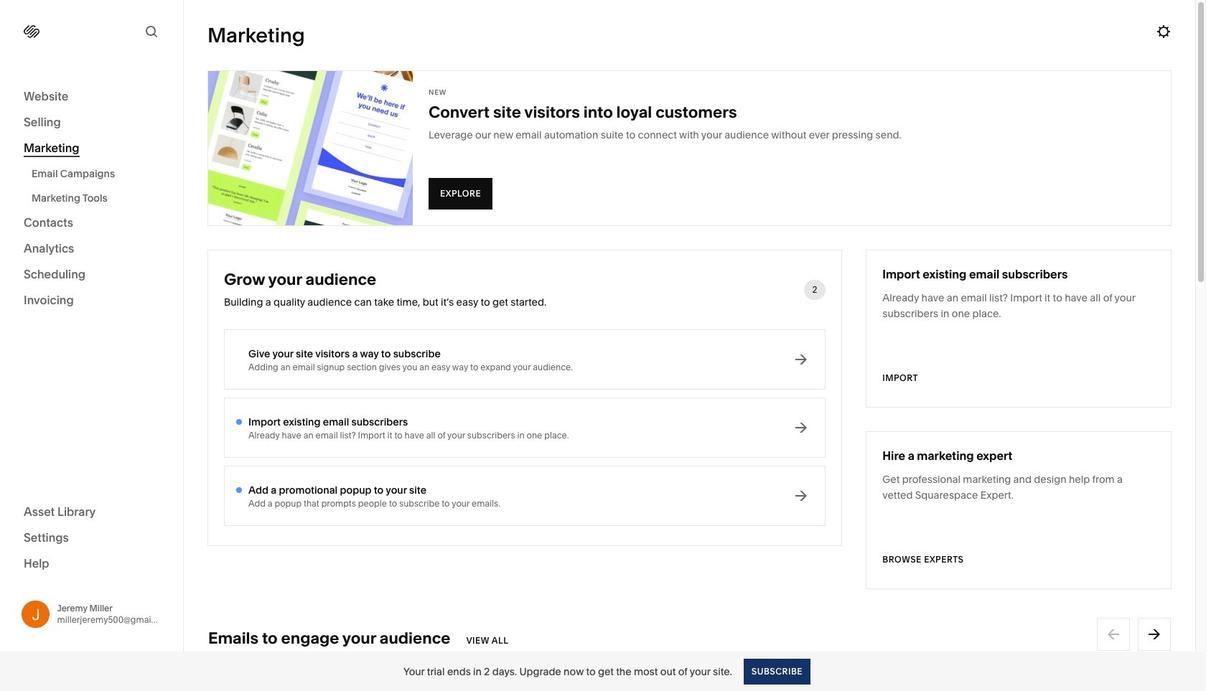 Task type: describe. For each thing, give the bounding box(es) containing it.
search image
[[144, 24, 159, 40]]



Task type: vqa. For each thing, say whether or not it's contained in the screenshot.
"Logo Squarespace"
yes



Task type: locate. For each thing, give the bounding box(es) containing it.
logo squarespace image
[[24, 24, 40, 40]]



